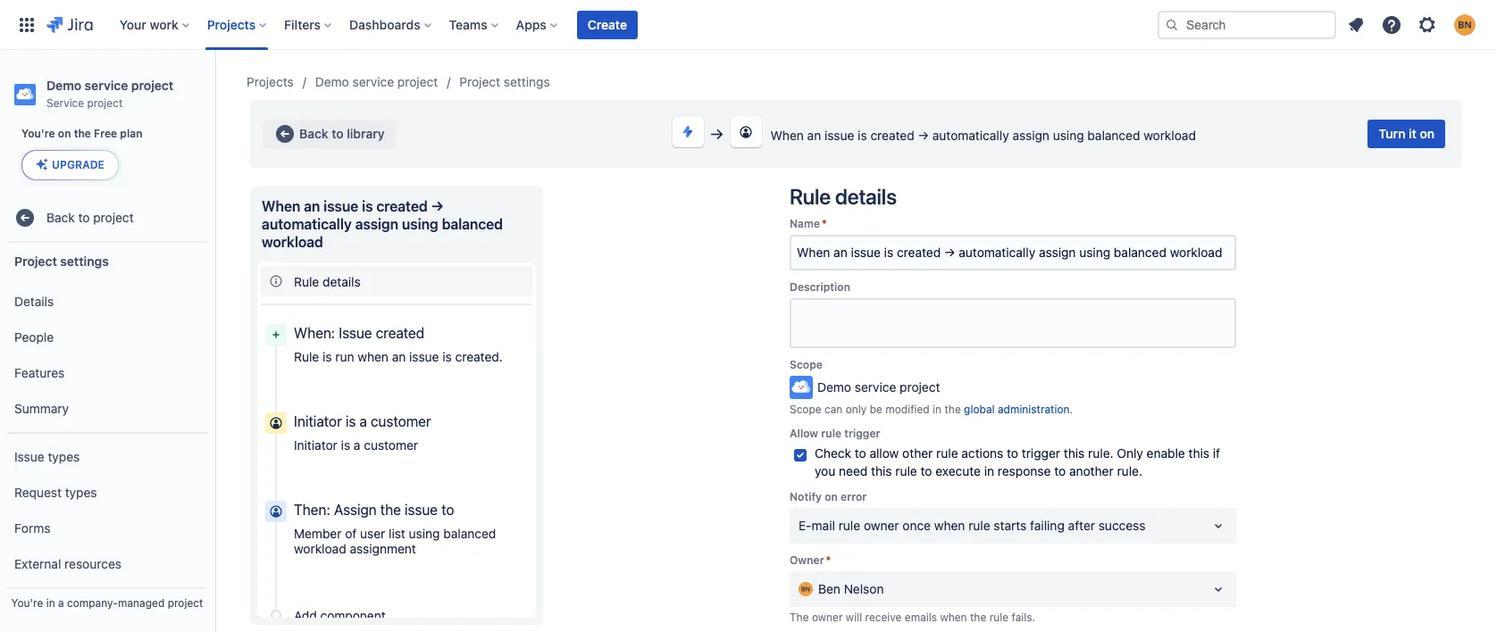 Task type: locate. For each thing, give the bounding box(es) containing it.
rule inside the owner will receive emails when the rule fails. alert
[[989, 611, 1009, 624]]

when
[[771, 128, 804, 143], [262, 198, 300, 214]]

1 horizontal spatial when
[[771, 128, 804, 143]]

notify
[[790, 490, 822, 504]]

*
[[822, 217, 827, 230], [826, 554, 831, 567]]

0 vertical spatial *
[[822, 217, 827, 230]]

upgrade button
[[22, 151, 118, 180]]

1 horizontal spatial when an issue is created → automatically assign using balanced workload
[[771, 128, 1196, 143]]

nelson
[[844, 582, 884, 597]]

only
[[846, 403, 867, 416]]

project inside demo service project link
[[397, 74, 438, 89]]

in down external
[[46, 597, 55, 610]]

created inside when: issue created rule is run when an issue is created.
[[376, 325, 424, 341]]

0 horizontal spatial service
[[85, 78, 128, 93]]

on left error
[[825, 490, 838, 504]]

demo
[[315, 74, 349, 89], [46, 78, 81, 93], [817, 380, 851, 395]]

project up details
[[14, 253, 57, 268]]

1 group from the top
[[7, 279, 207, 432]]

1 vertical spatial assign
[[355, 216, 398, 232]]

0 horizontal spatial demo
[[46, 78, 81, 93]]

be
[[870, 403, 883, 416]]

None text field
[[799, 581, 802, 599]]

group
[[7, 279, 207, 432], [7, 432, 207, 588], [7, 588, 207, 632]]

in right the modified
[[933, 403, 942, 416]]

is
[[858, 128, 867, 143], [362, 198, 373, 214], [323, 349, 332, 364], [442, 349, 452, 364], [346, 414, 356, 430], [341, 438, 350, 453]]

1 horizontal spatial settings
[[504, 74, 550, 89]]

project inside back to project 'link'
[[93, 210, 134, 225]]

in down actions
[[984, 464, 994, 479]]

success
[[1099, 518, 1146, 533]]

0 vertical spatial initiator
[[294, 414, 342, 430]]

a up assign
[[354, 438, 360, 453]]

project down dashboards popup button
[[397, 74, 438, 89]]

a
[[359, 414, 367, 430], [354, 438, 360, 453], [58, 597, 64, 610]]

to inside back to project 'link'
[[78, 210, 90, 225]]

an up name *
[[807, 128, 821, 143]]

issue
[[825, 128, 854, 143], [324, 198, 358, 214], [409, 349, 439, 364], [405, 502, 438, 518]]

2 scope from the top
[[790, 403, 822, 416]]

receive
[[865, 611, 902, 624]]

forms link
[[7, 511, 207, 547]]

0 horizontal spatial rule details
[[294, 274, 361, 289]]

when inside alert
[[940, 611, 967, 624]]

owner left once
[[864, 518, 899, 533]]

when for e-mail rule owner once when rule starts failing after success
[[934, 518, 965, 533]]

projects right work
[[207, 17, 256, 32]]

service up library
[[353, 74, 394, 89]]

balanced inside the when an issue is created → automatically assign using balanced workload
[[442, 216, 503, 232]]

details inside the rule details button
[[323, 274, 361, 289]]

settings down back to project
[[60, 253, 109, 268]]

project settings down the apps
[[459, 74, 550, 89]]

0 horizontal spatial project
[[14, 253, 57, 268]]

0 vertical spatial an
[[807, 128, 821, 143]]

a down when: issue created rule is run when an issue is created.
[[359, 414, 367, 430]]

1 horizontal spatial on
[[825, 490, 838, 504]]

owner left will at the bottom
[[812, 611, 843, 624]]

1 vertical spatial demo service project
[[817, 380, 940, 395]]

the up list
[[380, 502, 401, 518]]

to up response
[[1007, 446, 1018, 461]]

the left 'fails.'
[[970, 611, 986, 624]]

1 horizontal spatial project
[[459, 74, 500, 89]]

2 vertical spatial created
[[376, 325, 424, 341]]

back down upgrade button
[[46, 210, 75, 225]]

0 vertical spatial settings
[[504, 74, 550, 89]]

1 horizontal spatial demo service project
[[817, 380, 940, 395]]

0 horizontal spatial owner
[[812, 611, 843, 624]]

global
[[964, 403, 995, 416]]

turn it on
[[1379, 126, 1435, 141]]

1 vertical spatial rule
[[294, 274, 319, 289]]

back inside button
[[299, 126, 328, 141]]

1 vertical spatial an
[[304, 198, 320, 214]]

rule up execute
[[936, 446, 958, 461]]

jira image
[[46, 14, 93, 35], [46, 14, 93, 35]]

on down service
[[58, 127, 71, 140]]

using inside member of user list using balanced workload assignment
[[409, 526, 440, 541]]

1 vertical spatial *
[[826, 554, 831, 567]]

details link
[[7, 284, 207, 320]]

projects for projects dropdown button
[[207, 17, 256, 32]]

service up free
[[85, 78, 128, 93]]

0 vertical spatial using
[[1053, 128, 1084, 143]]

to down other on the right bottom of page
[[921, 464, 932, 479]]

owner inside the notify on error element
[[864, 518, 899, 533]]

ben
[[818, 582, 841, 597]]

types up request types
[[48, 449, 80, 464]]

notify on error
[[790, 490, 867, 504]]

0 horizontal spatial assign
[[355, 216, 398, 232]]

2 horizontal spatial on
[[1420, 126, 1435, 141]]

project settings up details
[[14, 253, 109, 268]]

customer
[[371, 414, 431, 430], [364, 438, 418, 453]]

rule left 'fails.'
[[989, 611, 1009, 624]]

a for company-
[[58, 597, 64, 610]]

0 vertical spatial you're
[[21, 127, 55, 140]]

1 horizontal spatial rule details
[[790, 184, 897, 209]]

1 horizontal spatial service
[[353, 74, 394, 89]]

service up be on the bottom right of page
[[855, 380, 896, 395]]

an inside the when an issue is created → automatically assign using balanced workload
[[304, 198, 320, 214]]

customer down when: issue created rule is run when an issue is created.
[[371, 414, 431, 430]]

0 vertical spatial scope
[[790, 358, 823, 372]]

you're
[[21, 127, 55, 140], [11, 597, 43, 610]]

automatically
[[932, 128, 1009, 143], [262, 216, 352, 232]]

owner inside alert
[[812, 611, 843, 624]]

created inside the when an issue is created → automatically assign using balanced workload
[[376, 198, 428, 214]]

issue up run
[[339, 325, 372, 341]]

0 horizontal spatial →
[[431, 198, 444, 214]]

rule up name *
[[790, 184, 831, 209]]

1 horizontal spatial an
[[392, 349, 406, 364]]

0 vertical spatial assign
[[1013, 128, 1050, 143]]

to
[[332, 126, 344, 141], [78, 210, 90, 225], [855, 446, 866, 461], [1007, 446, 1018, 461], [921, 464, 932, 479], [1054, 464, 1066, 479], [441, 502, 454, 518]]

on right it
[[1420, 126, 1435, 141]]

1 vertical spatial customer
[[364, 438, 418, 453]]

1 vertical spatial owner
[[812, 611, 843, 624]]

project right the managed
[[168, 597, 203, 610]]

1 vertical spatial automatically
[[262, 216, 352, 232]]

forms
[[14, 520, 50, 536]]

1 horizontal spatial back
[[299, 126, 328, 141]]

rule details
[[790, 184, 897, 209], [294, 274, 361, 289]]

* for owner *
[[826, 554, 831, 567]]

1 scope from the top
[[790, 358, 823, 372]]

→
[[918, 128, 929, 143], [431, 198, 444, 214]]

in inside allow rule trigger check to allow other rule actions to trigger this rule.  only enable this if you need this rule to execute in response to another rule.
[[984, 464, 994, 479]]

when inside the notify on error element
[[934, 518, 965, 533]]

an right run
[[392, 349, 406, 364]]

issue inside when: issue created rule is run when an issue is created.
[[339, 325, 372, 341]]

back left library
[[299, 126, 328, 141]]

project
[[397, 74, 438, 89], [131, 78, 174, 93], [87, 96, 123, 110], [93, 210, 134, 225], [900, 380, 940, 395], [168, 597, 203, 610]]

0 vertical spatial in
[[933, 403, 942, 416]]

you're on the free plan
[[21, 127, 143, 140]]

* right name at top right
[[822, 217, 827, 230]]

back inside 'link'
[[46, 210, 75, 225]]

this down allow
[[871, 464, 892, 479]]

your work button
[[114, 10, 196, 39]]

when inside when: issue created rule is run when an issue is created.
[[358, 349, 389, 364]]

0 vertical spatial projects
[[207, 17, 256, 32]]

on for notify on error
[[825, 490, 838, 504]]

workload inside member of user list using balanced workload assignment
[[294, 541, 346, 557]]

rule down when:
[[294, 349, 319, 364]]

2 horizontal spatial an
[[807, 128, 821, 143]]

on
[[1420, 126, 1435, 141], [58, 127, 71, 140], [825, 490, 838, 504]]

1 horizontal spatial owner
[[864, 518, 899, 533]]

0 vertical spatial balanced
[[1088, 128, 1140, 143]]

group containing details
[[7, 279, 207, 432]]

features link
[[7, 356, 207, 391]]

1 horizontal spatial issue
[[339, 325, 372, 341]]

issue types
[[14, 449, 80, 464]]

2 vertical spatial workload
[[294, 541, 346, 557]]

project settings
[[459, 74, 550, 89], [14, 253, 109, 268]]

back to library
[[299, 126, 385, 141]]

enable
[[1147, 446, 1185, 461]]

2 horizontal spatial in
[[984, 464, 994, 479]]

an down back to library button
[[304, 198, 320, 214]]

member of user list using balanced workload assignment
[[294, 526, 496, 557]]

the left free
[[74, 127, 91, 140]]

2 vertical spatial a
[[58, 597, 64, 610]]

1 vertical spatial you're
[[11, 597, 43, 610]]

created
[[871, 128, 914, 143], [376, 198, 428, 214], [376, 325, 424, 341]]

0 vertical spatial project settings
[[459, 74, 550, 89]]

when right run
[[358, 349, 389, 364]]

demo service project
[[315, 74, 438, 89], [817, 380, 940, 395]]

when: issue created rule is run when an issue is created.
[[294, 325, 503, 364]]

rule details up when:
[[294, 274, 361, 289]]

when right "emails"
[[940, 611, 967, 624]]

scope
[[790, 358, 823, 372], [790, 403, 822, 416]]

issue up the request at the left bottom of page
[[14, 449, 44, 464]]

the
[[74, 127, 91, 140], [945, 403, 961, 416], [380, 502, 401, 518], [970, 611, 986, 624]]

plan
[[120, 127, 143, 140]]

projects right sidebar navigation icon
[[247, 74, 294, 89]]

service
[[353, 74, 394, 89], [85, 78, 128, 93], [855, 380, 896, 395]]

types right the request at the left bottom of page
[[65, 485, 97, 500]]

open image
[[1208, 579, 1229, 600]]

0 vertical spatial trigger
[[844, 427, 880, 440]]

customer up then: assign the issue to
[[364, 438, 418, 453]]

you're for you're on the free plan
[[21, 127, 55, 140]]

to up need
[[855, 446, 866, 461]]

back
[[299, 126, 328, 141], [46, 210, 75, 225]]

when right once
[[934, 518, 965, 533]]

a left company-
[[58, 597, 64, 610]]

0 vertical spatial details
[[835, 184, 897, 209]]

0 vertical spatial when
[[358, 349, 389, 364]]

people
[[14, 329, 54, 344]]

* right owner at right
[[826, 554, 831, 567]]

group containing issue types
[[7, 432, 207, 588]]

1 vertical spatial project
[[14, 253, 57, 268]]

balanced inside member of user list using balanced workload assignment
[[443, 526, 496, 541]]

0 vertical spatial rule
[[790, 184, 831, 209]]

banner
[[0, 0, 1497, 50]]

1 vertical spatial scope
[[790, 403, 822, 416]]

1 vertical spatial back
[[46, 210, 75, 225]]

the left global
[[945, 403, 961, 416]]

2 vertical spatial an
[[392, 349, 406, 364]]

back to project
[[46, 210, 134, 225]]

types
[[48, 449, 80, 464], [65, 485, 97, 500]]

the owner will receive emails when the rule fails. alert
[[790, 611, 1236, 625]]

scope can only be modified in the global administration .
[[790, 403, 1073, 416]]

0 horizontal spatial settings
[[60, 253, 109, 268]]

rule left starts
[[969, 518, 990, 533]]

rule details inside button
[[294, 274, 361, 289]]

project up free
[[87, 96, 123, 110]]

1 vertical spatial when
[[262, 198, 300, 214]]

1 vertical spatial rule details
[[294, 274, 361, 289]]

1 vertical spatial →
[[431, 198, 444, 214]]

rule up when:
[[294, 274, 319, 289]]

you're down service
[[21, 127, 55, 140]]

trigger up response
[[1022, 446, 1060, 461]]

this
[[1064, 446, 1085, 461], [1189, 446, 1210, 461], [871, 464, 892, 479]]

rule
[[790, 184, 831, 209], [294, 274, 319, 289], [294, 349, 319, 364]]

this up another
[[1064, 446, 1085, 461]]

1 vertical spatial details
[[323, 274, 361, 289]]

request types
[[14, 485, 97, 500]]

check
[[815, 446, 851, 461]]

only
[[1117, 446, 1143, 461]]

2 vertical spatial using
[[409, 526, 440, 541]]

0 horizontal spatial on
[[58, 127, 71, 140]]

demo up service
[[46, 78, 81, 93]]

to left library
[[332, 126, 344, 141]]

1 vertical spatial types
[[65, 485, 97, 500]]

starts
[[994, 518, 1027, 533]]

assign
[[1013, 128, 1050, 143], [355, 216, 398, 232]]

if
[[1213, 446, 1220, 461]]

to down upgrade
[[78, 210, 90, 225]]

on inside button
[[1420, 126, 1435, 141]]

2 vertical spatial in
[[46, 597, 55, 610]]

resources
[[64, 556, 121, 571]]

this left if
[[1189, 446, 1210, 461]]

demo up back to library button
[[315, 74, 349, 89]]

demo service project up library
[[315, 74, 438, 89]]

1 vertical spatial in
[[984, 464, 994, 479]]

rule details up name *
[[790, 184, 897, 209]]

0 horizontal spatial when
[[262, 198, 300, 214]]

initiator up then:
[[294, 438, 338, 453]]

issue inside group
[[14, 449, 44, 464]]

0 vertical spatial when
[[771, 128, 804, 143]]

2 group from the top
[[7, 432, 207, 588]]

0 vertical spatial project
[[459, 74, 500, 89]]

help image
[[1381, 14, 1403, 35]]

teams button
[[444, 10, 505, 39]]

trigger down only
[[844, 427, 880, 440]]

1 vertical spatial when
[[934, 518, 965, 533]]

your
[[119, 17, 146, 32]]

initiator down run
[[294, 414, 342, 430]]

project down teams 'popup button' at the top
[[459, 74, 500, 89]]

0 vertical spatial automatically
[[932, 128, 1009, 143]]

0 horizontal spatial when an issue is created → automatically assign using balanced workload
[[262, 198, 506, 250]]

rule inside when: issue created rule is run when an issue is created.
[[294, 349, 319, 364]]

0 horizontal spatial details
[[323, 274, 361, 289]]

when an issue is created → automatically assign using balanced workload
[[771, 128, 1196, 143], [262, 198, 506, 250]]

rule. down only
[[1117, 464, 1143, 479]]

failing
[[1030, 518, 1065, 533]]

create
[[588, 17, 627, 32]]

allow
[[870, 446, 899, 461]]

0 vertical spatial back
[[299, 126, 328, 141]]

1 vertical spatial created
[[376, 198, 428, 214]]

you're down external
[[11, 597, 43, 610]]

filters button
[[279, 10, 339, 39]]

demo up can
[[817, 380, 851, 395]]

rule right mail
[[839, 518, 860, 533]]

in
[[933, 403, 942, 416], [984, 464, 994, 479], [46, 597, 55, 610]]

scope for scope can only be modified in the global administration .
[[790, 403, 822, 416]]

1 horizontal spatial in
[[933, 403, 942, 416]]

1 horizontal spatial trigger
[[1022, 446, 1060, 461]]

0 vertical spatial issue
[[339, 325, 372, 341]]

allow rule trigger check to allow other rule actions to trigger this rule.  only enable this if you need this rule to execute in response to another rule.
[[790, 427, 1220, 479]]

0 horizontal spatial back
[[46, 210, 75, 225]]

when:
[[294, 325, 335, 341]]

back for back to project
[[46, 210, 75, 225]]

when for the owner will receive emails when the rule fails.
[[940, 611, 967, 624]]

projects inside projects dropdown button
[[207, 17, 256, 32]]

when
[[358, 349, 389, 364], [934, 518, 965, 533], [940, 611, 967, 624]]

1 horizontal spatial automatically
[[932, 128, 1009, 143]]

rule. up another
[[1088, 446, 1114, 461]]

created.
[[455, 349, 503, 364]]

0 horizontal spatial issue
[[14, 449, 44, 464]]

project down upgrade
[[93, 210, 134, 225]]

rule up check
[[821, 427, 842, 440]]

1 vertical spatial rule.
[[1117, 464, 1143, 479]]

0 horizontal spatial automatically
[[262, 216, 352, 232]]

demo service project up be on the bottom right of page
[[817, 380, 940, 395]]

settings
[[504, 74, 550, 89], [60, 253, 109, 268]]

2 horizontal spatial this
[[1189, 446, 1210, 461]]

upgrade
[[52, 158, 104, 172]]

1 horizontal spatial this
[[1064, 446, 1085, 461]]

0 vertical spatial types
[[48, 449, 80, 464]]

None field
[[791, 237, 1235, 269]]

settings down the apps
[[504, 74, 550, 89]]



Task type: describe. For each thing, give the bounding box(es) containing it.
0 vertical spatial created
[[871, 128, 914, 143]]

filters
[[284, 17, 321, 32]]

project up plan
[[131, 78, 174, 93]]

response
[[998, 464, 1051, 479]]

apps button
[[511, 10, 564, 39]]

open image
[[1208, 515, 1229, 537]]

name
[[790, 217, 820, 230]]

list
[[389, 526, 405, 541]]

execute
[[936, 464, 981, 479]]

member
[[294, 526, 342, 541]]

service
[[46, 96, 84, 110]]

demo inside demo service project service project
[[46, 78, 81, 93]]

mail
[[812, 518, 835, 533]]

3 group from the top
[[7, 588, 207, 632]]

0 vertical spatial when an issue is created → automatically assign using balanced workload
[[771, 128, 1196, 143]]

rule inside the rule details button
[[294, 274, 319, 289]]

service inside demo service project link
[[353, 74, 394, 89]]

an inside when: issue created rule is run when an issue is created.
[[392, 349, 406, 364]]

owner *
[[790, 554, 831, 567]]

create button
[[577, 10, 638, 39]]

turn
[[1379, 126, 1406, 141]]

demo service project service project
[[46, 78, 174, 110]]

initiator is a customer initiator is a customer
[[294, 414, 431, 453]]

1 vertical spatial when an issue is created → automatically assign using balanced workload
[[262, 198, 506, 250]]

settings image
[[1417, 14, 1438, 35]]

ben nelson
[[818, 582, 884, 597]]

allow
[[790, 427, 818, 440]]

banner containing your work
[[0, 0, 1497, 50]]

e-
[[799, 518, 812, 533]]

2 initiator from the top
[[294, 438, 338, 453]]

turn it on button
[[1368, 120, 1445, 148]]

teams
[[449, 17, 487, 32]]

0 horizontal spatial this
[[871, 464, 892, 479]]

another
[[1069, 464, 1114, 479]]

assignment
[[350, 541, 416, 557]]

1 horizontal spatial demo
[[315, 74, 349, 89]]

settings inside project settings "link"
[[504, 74, 550, 89]]

rule details button
[[261, 266, 532, 297]]

0 vertical spatial rule.
[[1088, 446, 1114, 461]]

search image
[[1165, 17, 1179, 32]]

1 vertical spatial workload
[[262, 234, 323, 250]]

notify on error element
[[790, 508, 1236, 544]]

projects button
[[202, 10, 273, 39]]

add
[[294, 608, 317, 623]]

after
[[1068, 518, 1095, 533]]

apps
[[516, 17, 547, 32]]

actions
[[962, 446, 1003, 461]]

once
[[903, 518, 931, 533]]

features
[[14, 365, 65, 380]]

2 horizontal spatial demo
[[817, 380, 851, 395]]

your profile and settings image
[[1454, 14, 1476, 35]]

Description text field
[[790, 298, 1236, 348]]

1 horizontal spatial assign
[[1013, 128, 1050, 143]]

you're in a company-managed project
[[11, 597, 203, 610]]

demo service project link
[[315, 71, 438, 93]]

→ inside the when an issue is created → automatically assign using balanced workload
[[431, 198, 444, 214]]

people link
[[7, 320, 207, 356]]

.
[[1070, 403, 1073, 416]]

external resources
[[14, 556, 121, 571]]

the owner will receive emails when the rule fails.
[[790, 611, 1035, 624]]

scope for scope
[[790, 358, 823, 372]]

0 horizontal spatial trigger
[[844, 427, 880, 440]]

owner
[[790, 554, 824, 567]]

back to library button
[[264, 120, 395, 148]]

user
[[360, 526, 385, 541]]

1 vertical spatial a
[[354, 438, 360, 453]]

error
[[841, 490, 867, 504]]

Search field
[[1158, 10, 1336, 39]]

project inside "link"
[[459, 74, 500, 89]]

1 vertical spatial settings
[[60, 253, 109, 268]]

to left another
[[1054, 464, 1066, 479]]

project up the scope can only be modified in the global administration .
[[900, 380, 940, 395]]

issue inside when: issue created rule is run when an issue is created.
[[409, 349, 439, 364]]

0 horizontal spatial demo service project
[[315, 74, 438, 89]]

emails
[[905, 611, 937, 624]]

sidebar navigation image
[[195, 71, 234, 107]]

the inside alert
[[970, 611, 986, 624]]

types for request types
[[65, 485, 97, 500]]

1 initiator from the top
[[294, 414, 342, 430]]

0 vertical spatial rule details
[[790, 184, 897, 209]]

other
[[902, 446, 933, 461]]

0 vertical spatial workload
[[1144, 128, 1196, 143]]

Notify on error text field
[[799, 517, 802, 535]]

notifications image
[[1345, 14, 1367, 35]]

you're for you're in a company-managed project
[[11, 597, 43, 610]]

you
[[815, 464, 836, 479]]

work
[[150, 17, 178, 32]]

then: assign the issue to
[[294, 502, 454, 518]]

details
[[14, 294, 54, 309]]

back for back to library
[[299, 126, 328, 141]]

will
[[846, 611, 862, 624]]

* for name *
[[822, 217, 827, 230]]

component
[[320, 608, 386, 623]]

it
[[1409, 126, 1417, 141]]

1 vertical spatial trigger
[[1022, 446, 1060, 461]]

need
[[839, 464, 868, 479]]

rule down other on the right bottom of page
[[895, 464, 917, 479]]

projects for projects link
[[247, 74, 294, 89]]

1 horizontal spatial →
[[918, 128, 929, 143]]

primary element
[[11, 0, 1158, 50]]

on for you're on the free plan
[[58, 127, 71, 140]]

external resources link
[[7, 547, 207, 582]]

administration
[[998, 403, 1070, 416]]

your work
[[119, 17, 178, 32]]

2 horizontal spatial service
[[855, 380, 896, 395]]

of
[[345, 526, 357, 541]]

summary
[[14, 401, 69, 416]]

1 horizontal spatial details
[[835, 184, 897, 209]]

project settings link
[[459, 71, 550, 93]]

library
[[347, 126, 385, 141]]

back to project link
[[7, 200, 207, 236]]

appswitcher icon image
[[16, 14, 38, 35]]

when inside the when an issue is created → automatically assign using balanced workload
[[262, 198, 300, 214]]

dashboards button
[[344, 10, 438, 39]]

0 horizontal spatial in
[[46, 597, 55, 610]]

add component button
[[261, 600, 532, 631]]

types for issue types
[[48, 449, 80, 464]]

modified
[[886, 403, 930, 416]]

can
[[825, 403, 843, 416]]

0 vertical spatial customer
[[371, 414, 431, 430]]

to inside back to library button
[[332, 126, 344, 141]]

a for customer
[[359, 414, 367, 430]]

1 vertical spatial using
[[402, 216, 438, 232]]

company-
[[67, 597, 118, 610]]

0 horizontal spatial project settings
[[14, 253, 109, 268]]

managed
[[118, 597, 165, 610]]

dashboards
[[349, 17, 420, 32]]

global administration link
[[964, 403, 1070, 416]]

1 horizontal spatial rule.
[[1117, 464, 1143, 479]]

free
[[94, 127, 117, 140]]

summary link
[[7, 391, 207, 427]]

e-mail rule owner once when rule starts failing after success
[[799, 518, 1146, 533]]

fails.
[[1012, 611, 1035, 624]]

service inside demo service project service project
[[85, 78, 128, 93]]

run
[[335, 349, 354, 364]]

to up member of user list using balanced workload assignment
[[441, 502, 454, 518]]

ben nelson image
[[799, 582, 813, 597]]



Task type: vqa. For each thing, say whether or not it's contained in the screenshot.
Owner *
yes



